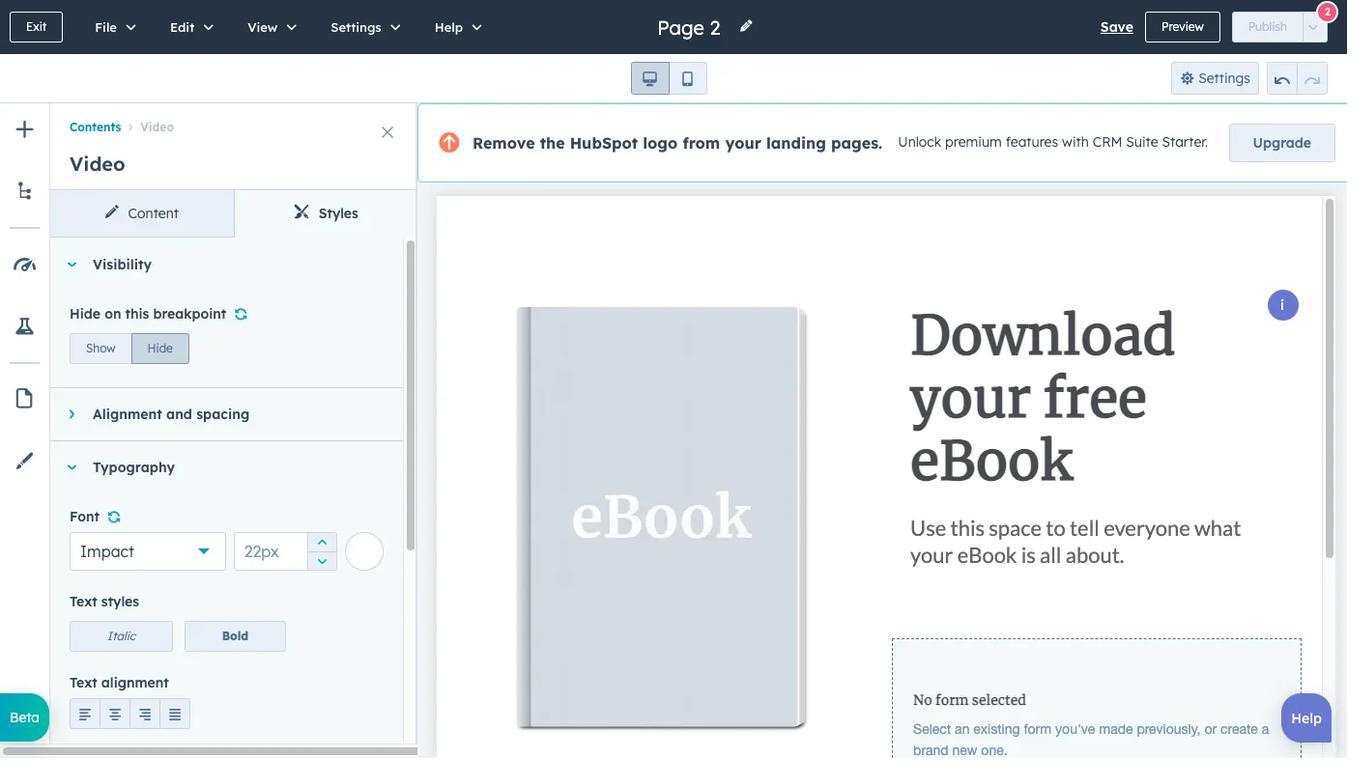 Task type: locate. For each thing, give the bounding box(es) containing it.
bold
[[222, 629, 249, 644]]

0 horizontal spatial settings
[[331, 19, 381, 35]]

hide down hide on this breakpoint
[[147, 341, 173, 356]]

starter.
[[1162, 134, 1208, 151]]

None field
[[656, 14, 727, 40]]

text
[[70, 593, 97, 611], [70, 675, 97, 692]]

settings
[[331, 19, 381, 35], [1199, 70, 1251, 87]]

help
[[435, 19, 463, 35], [1292, 710, 1322, 728]]

remove the hubspot logo from your landing pages.
[[473, 133, 883, 153]]

0 vertical spatial settings button
[[311, 0, 414, 54]]

text left "alignment"
[[70, 675, 97, 692]]

caret image for typography
[[66, 465, 77, 470]]

settings right view button
[[331, 19, 381, 35]]

view button
[[227, 0, 311, 54]]

from
[[683, 133, 720, 153]]

navigation
[[50, 103, 418, 138]]

caret image up 'font'
[[66, 465, 77, 470]]

0 vertical spatial caret image
[[66, 262, 77, 267]]

1 vertical spatial settings
[[1199, 70, 1251, 87]]

0 vertical spatial help
[[435, 19, 463, 35]]

text styles element
[[70, 622, 286, 652]]

alignment and spacing button
[[50, 389, 384, 441]]

video right contents 'button'
[[140, 120, 174, 135]]

tab list containing content
[[50, 190, 418, 238]]

1 caret image from the top
[[66, 262, 77, 267]]

close image
[[382, 127, 393, 138]]

tab list
[[50, 190, 418, 238]]

caret image inside the typography dropdown button
[[66, 465, 77, 470]]

features
[[1006, 134, 1059, 151]]

text for text alignment
[[70, 675, 97, 692]]

this
[[125, 305, 149, 323]]

upgrade
[[1253, 134, 1312, 152]]

2
[[1325, 4, 1331, 18]]

1 vertical spatial help
[[1292, 710, 1322, 728]]

caret image left visibility
[[66, 262, 77, 267]]

preview
[[1162, 19, 1204, 34]]

show button
[[70, 333, 132, 364]]

1 vertical spatial text
[[70, 675, 97, 692]]

preview button
[[1145, 12, 1221, 43]]

0 vertical spatial video
[[140, 120, 174, 135]]

help for help link at the bottom right
[[1292, 710, 1322, 728]]

upgrade link
[[1229, 124, 1336, 162]]

edit button
[[150, 0, 227, 54]]

0 vertical spatial hide
[[70, 305, 101, 323]]

crm
[[1093, 134, 1123, 151]]

exit link
[[10, 12, 63, 43]]

1 horizontal spatial help
[[1292, 710, 1322, 728]]

contents button
[[70, 120, 121, 135]]

on
[[105, 305, 121, 323]]

1 text from the top
[[70, 593, 97, 611]]

text alignment
[[70, 675, 169, 692]]

1 horizontal spatial settings button
[[1171, 62, 1259, 95]]

video down contents
[[70, 152, 125, 176]]

pages.
[[831, 133, 883, 153]]

font
[[70, 508, 100, 526]]

italic button
[[70, 622, 173, 652]]

2 caret image from the top
[[66, 465, 77, 470]]

0 vertical spatial text
[[70, 593, 97, 611]]

settings button
[[311, 0, 414, 54], [1171, 62, 1259, 95]]

publish
[[1249, 19, 1287, 34]]

video
[[140, 120, 174, 135], [70, 152, 125, 176]]

hide left on
[[70, 305, 101, 323]]

navigation containing contents
[[50, 103, 418, 138]]

0 vertical spatial settings
[[331, 19, 381, 35]]

your
[[725, 133, 762, 153]]

0 horizontal spatial hide
[[70, 305, 101, 323]]

0 horizontal spatial help
[[435, 19, 463, 35]]

save
[[1101, 18, 1134, 36]]

0 horizontal spatial settings button
[[311, 0, 414, 54]]

1 horizontal spatial hide
[[147, 341, 173, 356]]

help inside button
[[435, 19, 463, 35]]

settings down preview button
[[1199, 70, 1251, 87]]

hide
[[70, 305, 101, 323], [147, 341, 173, 356]]

text left 'styles'
[[70, 593, 97, 611]]

with
[[1062, 134, 1089, 151]]

suite
[[1126, 134, 1159, 151]]

group
[[631, 62, 707, 95], [1267, 62, 1328, 95], [70, 330, 189, 364], [307, 533, 336, 571], [70, 699, 190, 730]]

styles
[[101, 593, 139, 611]]

1 vertical spatial video
[[70, 152, 125, 176]]

caret image inside the visibility dropdown button
[[66, 262, 77, 267]]

unlock
[[898, 134, 942, 151]]

edit
[[170, 19, 194, 35]]

1 horizontal spatial video
[[140, 120, 174, 135]]

alignment and spacing
[[93, 406, 250, 423]]

beta button
[[0, 694, 49, 742]]

1 vertical spatial settings button
[[1171, 62, 1259, 95]]

file
[[95, 19, 117, 35]]

unlock premium features with crm suite starter.
[[898, 134, 1208, 151]]

content
[[128, 205, 179, 222]]

video button
[[121, 120, 174, 135]]

hide inside button
[[147, 341, 173, 356]]

2 text from the top
[[70, 675, 97, 692]]

typography
[[93, 459, 175, 477]]

1 horizontal spatial settings
[[1199, 70, 1251, 87]]

remove
[[473, 133, 535, 153]]

alignment
[[101, 675, 169, 692]]

1 vertical spatial hide
[[147, 341, 173, 356]]

visibility
[[93, 256, 152, 274]]

text styles
[[70, 593, 139, 611]]

hide for hide on this breakpoint
[[70, 305, 101, 323]]

caret image
[[66, 262, 77, 267], [66, 465, 77, 470]]

0 horizontal spatial video
[[70, 152, 125, 176]]

1 vertical spatial caret image
[[66, 465, 77, 470]]

help for "help" button
[[435, 19, 463, 35]]

help link
[[1282, 694, 1332, 743]]



Task type: vqa. For each thing, say whether or not it's contained in the screenshot.
THE PREVIEW button
yes



Task type: describe. For each thing, give the bounding box(es) containing it.
styles
[[319, 205, 358, 222]]

hide on this breakpoint
[[70, 305, 226, 323]]

file button
[[75, 0, 150, 54]]

caret image
[[69, 409, 74, 420]]

styles link
[[234, 190, 418, 237]]

hubspot
[[570, 133, 638, 153]]

impact button
[[70, 533, 226, 571]]

save button
[[1101, 15, 1134, 39]]

visibility button
[[50, 239, 384, 291]]

typography button
[[50, 442, 384, 494]]

text for text styles
[[70, 593, 97, 611]]

beta
[[10, 709, 40, 727]]

publish group
[[1232, 12, 1328, 43]]

breakpoint
[[153, 305, 226, 323]]

22px text field
[[234, 533, 337, 571]]

contents
[[70, 120, 121, 135]]

spacing
[[196, 406, 250, 423]]

publish button
[[1232, 12, 1304, 43]]

italic
[[107, 629, 135, 644]]

content link
[[50, 190, 234, 237]]

view
[[248, 19, 278, 35]]

premium
[[945, 134, 1002, 151]]

exit
[[26, 19, 47, 34]]

impact
[[80, 542, 134, 562]]

impact tab panel
[[50, 238, 418, 759]]

landing
[[767, 133, 826, 153]]

hide button
[[131, 333, 189, 364]]

and
[[166, 406, 192, 423]]

show
[[86, 341, 116, 356]]

logo
[[643, 133, 678, 153]]

help button
[[414, 0, 496, 54]]

group containing show
[[70, 330, 189, 364]]

alignment
[[93, 406, 162, 423]]

the
[[540, 133, 565, 153]]

hide for hide
[[147, 341, 173, 356]]

bold button
[[185, 622, 286, 652]]

caret image for visibility
[[66, 262, 77, 267]]



